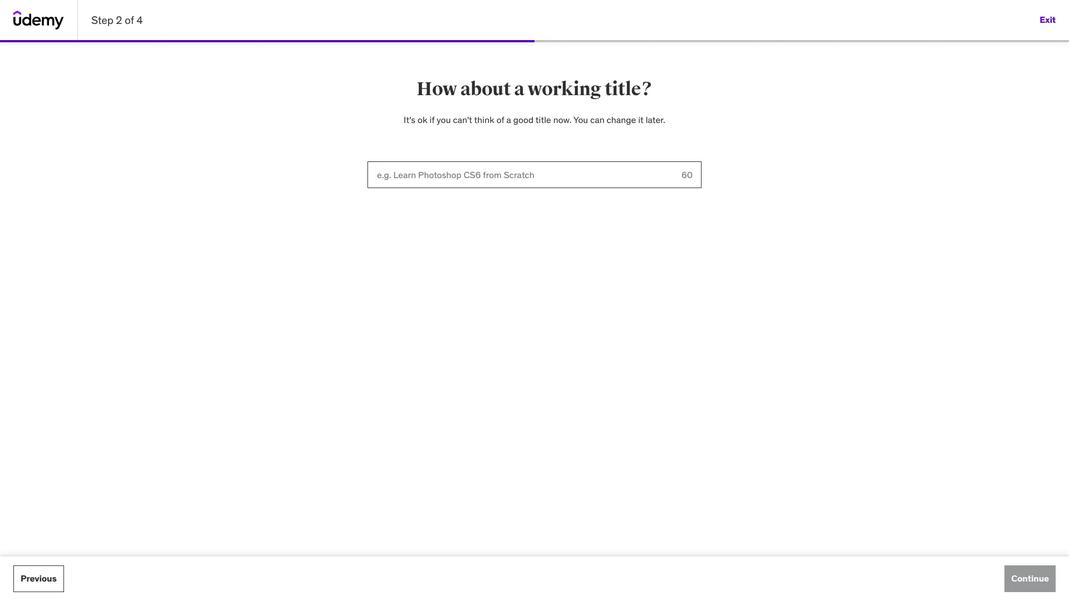 Task type: locate. For each thing, give the bounding box(es) containing it.
continue
[[1012, 574, 1050, 585]]

can't
[[453, 114, 473, 125]]

e.g. Learn Photoshop CS6 from Scratch text field
[[368, 162, 673, 189]]

previous button
[[13, 566, 64, 593]]

working
[[528, 77, 602, 101]]

it's
[[404, 114, 416, 125]]

now.
[[554, 114, 572, 125]]

how
[[417, 77, 457, 101]]

how about a working title?
[[417, 77, 653, 101]]

1 horizontal spatial a
[[514, 77, 525, 101]]

later.
[[646, 114, 666, 125]]

0 horizontal spatial a
[[507, 114, 511, 125]]

a left good
[[507, 114, 511, 125]]

exit button
[[1040, 7, 1056, 33]]

a up good
[[514, 77, 525, 101]]

of right think
[[497, 114, 505, 125]]

of
[[125, 13, 134, 27], [497, 114, 505, 125]]

ok
[[418, 114, 428, 125]]

of right 2
[[125, 13, 134, 27]]

it
[[639, 114, 644, 125]]

can
[[591, 114, 605, 125]]

good
[[514, 114, 534, 125]]

1 vertical spatial of
[[497, 114, 505, 125]]

change
[[607, 114, 636, 125]]

0 horizontal spatial of
[[125, 13, 134, 27]]

a
[[514, 77, 525, 101], [507, 114, 511, 125]]

0 vertical spatial a
[[514, 77, 525, 101]]

0 vertical spatial of
[[125, 13, 134, 27]]



Task type: describe. For each thing, give the bounding box(es) containing it.
continue button
[[1005, 566, 1056, 593]]

previous
[[21, 574, 57, 585]]

about
[[461, 77, 511, 101]]

60
[[682, 169, 693, 181]]

it's ok if you can't think of a good title now. you can change it later.
[[404, 114, 666, 125]]

2
[[116, 13, 122, 27]]

title
[[536, 114, 551, 125]]

udemy image
[[13, 11, 64, 30]]

exit
[[1040, 14, 1056, 25]]

you
[[574, 114, 589, 125]]

1 vertical spatial a
[[507, 114, 511, 125]]

step 2 of 4 element
[[0, 40, 535, 42]]

step
[[91, 13, 114, 27]]

4
[[137, 13, 143, 27]]

if
[[430, 114, 435, 125]]

you
[[437, 114, 451, 125]]

1 horizontal spatial of
[[497, 114, 505, 125]]

step 2 of 4
[[91, 13, 143, 27]]

think
[[474, 114, 495, 125]]

title?
[[605, 77, 653, 101]]



Task type: vqa. For each thing, say whether or not it's contained in the screenshot.
'Continue'
yes



